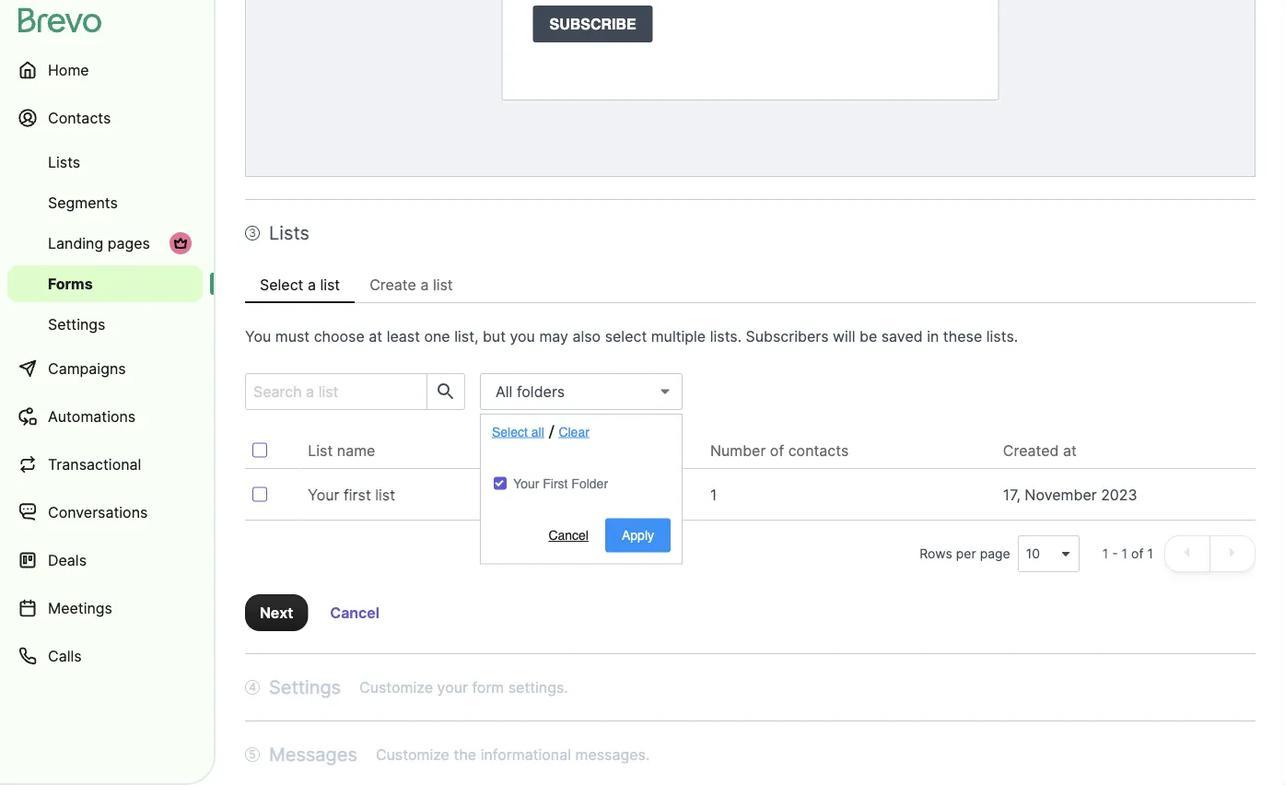 Task type: locate. For each thing, give the bounding box(es) containing it.
customize left the
[[376, 746, 450, 763]]

lists
[[48, 153, 80, 171], [269, 222, 310, 244]]

settings down forms on the left
[[48, 315, 105, 333]]

customize left your
[[359, 678, 433, 696]]

of right - at the bottom of page
[[1132, 546, 1144, 562]]

may
[[539, 327, 569, 345]]

0 vertical spatial cancel
[[549, 528, 589, 543]]

created at
[[1003, 441, 1077, 459]]

settings right 4
[[269, 676, 341, 699]]

create a list
[[370, 276, 453, 294]]

in
[[927, 327, 939, 345]]

0 vertical spatial select
[[260, 276, 304, 294]]

settings
[[48, 315, 105, 333], [269, 676, 341, 699]]

calls link
[[7, 634, 203, 678]]

your first folder menu
[[481, 460, 682, 511]]

0 vertical spatial at
[[369, 327, 383, 345]]

list up choose at the left top of the page
[[320, 276, 340, 294]]

forms link
[[7, 265, 203, 302]]

created at button
[[1003, 440, 1092, 462]]

automations link
[[7, 394, 203, 439]]

cancel button down your first folder menu
[[532, 518, 605, 552]]

landing pages link
[[7, 225, 203, 262]]

number of contacts
[[710, 441, 849, 459]]

1 horizontal spatial of
[[1132, 546, 1144, 562]]

folder
[[486, 441, 529, 459], [572, 476, 608, 491], [556, 486, 600, 504]]

first down folder button at left
[[522, 486, 552, 504]]

cancel button right next button
[[315, 594, 394, 631]]

0 vertical spatial cancel button
[[532, 518, 605, 552]]

0 horizontal spatial select
[[260, 276, 304, 294]]

1 vertical spatial at
[[1063, 441, 1077, 459]]

customize for settings
[[359, 678, 433, 696]]

1 vertical spatial settings
[[269, 676, 341, 699]]

lists right 3
[[269, 222, 310, 244]]

1 horizontal spatial lists.
[[987, 327, 1018, 345]]

cancel button
[[532, 518, 605, 552], [315, 594, 394, 631]]

per
[[956, 546, 977, 562]]

one
[[424, 327, 450, 345]]

1 horizontal spatial at
[[1063, 441, 1077, 459]]

a for create
[[421, 276, 429, 294]]

be
[[860, 327, 878, 345]]

lists. right the these
[[987, 327, 1018, 345]]

messages.
[[576, 746, 650, 763]]

1 horizontal spatial list
[[375, 486, 395, 504]]

settings.
[[508, 678, 568, 696]]

0 horizontal spatial cancel button
[[315, 594, 394, 631]]

select inside select all / clear
[[492, 424, 528, 439]]

home
[[48, 61, 89, 79]]

segments
[[48, 194, 118, 211]]

customize
[[359, 678, 433, 696], [376, 746, 450, 763]]

lists up segments
[[48, 153, 80, 171]]

1 horizontal spatial cancel
[[549, 528, 589, 543]]

cancel
[[549, 528, 589, 543], [330, 604, 380, 622]]

1 vertical spatial customize
[[376, 746, 450, 763]]

at right created
[[1063, 441, 1077, 459]]

/
[[549, 422, 554, 443]]

first
[[543, 476, 568, 491], [522, 486, 552, 504]]

2 a from the left
[[421, 276, 429, 294]]

at left least
[[369, 327, 383, 345]]

a
[[308, 276, 316, 294], [421, 276, 429, 294]]

name
[[337, 441, 375, 459]]

0 horizontal spatial lists
[[48, 153, 80, 171]]

cancel down your first folder menu
[[549, 528, 589, 543]]

create a list link
[[355, 266, 468, 303]]

17,
[[1003, 486, 1021, 504]]

0 vertical spatial customize
[[359, 678, 433, 696]]

of
[[770, 441, 784, 459], [1132, 546, 1144, 562]]

select for list
[[260, 276, 304, 294]]

2 horizontal spatial list
[[433, 276, 453, 294]]

your
[[437, 678, 468, 696]]

1 horizontal spatial select
[[492, 424, 528, 439]]

saved
[[882, 327, 923, 345]]

informational
[[481, 746, 571, 763]]

your first folder inside menu
[[513, 476, 608, 491]]

Campaign name search field
[[246, 374, 419, 409]]

list right create
[[433, 276, 453, 294]]

at
[[369, 327, 383, 345], [1063, 441, 1077, 459]]

list right "first"
[[375, 486, 395, 504]]

clear button
[[554, 415, 594, 449]]

0 horizontal spatial a
[[308, 276, 316, 294]]

subscribe
[[550, 15, 637, 32]]

folder inside menu
[[572, 476, 608, 491]]

calls
[[48, 647, 82, 665]]

0 horizontal spatial lists.
[[710, 327, 742, 345]]

0 horizontal spatial list
[[320, 276, 340, 294]]

rows per page
[[920, 546, 1011, 562]]

lists. right multiple
[[710, 327, 742, 345]]

1 vertical spatial lists
[[269, 222, 310, 244]]

customize for messages
[[376, 746, 450, 763]]

contacts
[[789, 441, 849, 459]]

2023
[[1101, 486, 1138, 504]]

search image
[[435, 381, 457, 403]]

0 vertical spatial of
[[770, 441, 784, 459]]

list name button
[[308, 440, 390, 462]]

5
[[249, 748, 256, 761]]

select
[[605, 327, 647, 345]]

all
[[496, 382, 513, 400]]

cancel right next
[[330, 604, 380, 622]]

a up must
[[308, 276, 316, 294]]

select up must
[[260, 276, 304, 294]]

1 horizontal spatial lists
[[269, 222, 310, 244]]

your first folder
[[513, 476, 608, 491], [486, 486, 600, 504]]

segments link
[[7, 184, 203, 221]]

0 horizontal spatial at
[[369, 327, 383, 345]]

0 horizontal spatial of
[[770, 441, 784, 459]]

next
[[260, 604, 293, 622]]

deals
[[48, 551, 87, 569]]

least
[[387, 327, 420, 345]]

you
[[245, 327, 271, 345]]

1 vertical spatial select
[[492, 424, 528, 439]]

first down /
[[543, 476, 568, 491]]

1 a from the left
[[308, 276, 316, 294]]

choose
[[314, 327, 365, 345]]

select up folder button at left
[[492, 424, 528, 439]]

contacts
[[48, 109, 111, 127]]

1 horizontal spatial a
[[421, 276, 429, 294]]

1 horizontal spatial cancel button
[[532, 518, 605, 552]]

1 - 1 of 1
[[1103, 546, 1154, 562]]

a right create
[[421, 276, 429, 294]]

list
[[320, 276, 340, 294], [433, 276, 453, 294], [375, 486, 395, 504]]

of right number
[[770, 441, 784, 459]]

your first folder down /
[[513, 476, 608, 491]]

deals link
[[7, 538, 203, 582]]

0 vertical spatial settings
[[48, 315, 105, 333]]

the
[[454, 746, 477, 763]]

0 horizontal spatial cancel
[[330, 604, 380, 622]]

conversations
[[48, 503, 148, 521]]

first inside your first folder menu
[[543, 476, 568, 491]]

2 lists. from the left
[[987, 327, 1018, 345]]

folder button
[[486, 440, 544, 462]]

select a list link
[[245, 266, 355, 303]]

search button
[[427, 374, 464, 409]]



Task type: describe. For each thing, give the bounding box(es) containing it.
page
[[980, 546, 1011, 562]]

folders
[[517, 382, 565, 400]]

transactional
[[48, 455, 141, 473]]

must
[[275, 327, 310, 345]]

forms
[[48, 275, 93, 293]]

list
[[308, 441, 333, 459]]

but
[[483, 327, 506, 345]]

first
[[344, 486, 371, 504]]

0 horizontal spatial settings
[[48, 315, 105, 333]]

next button
[[245, 594, 308, 631]]

apply button
[[605, 518, 671, 552]]

select for /
[[492, 424, 528, 439]]

of inside button
[[770, 441, 784, 459]]

customize the informational messages.
[[376, 746, 650, 763]]

landing pages
[[48, 234, 150, 252]]

1 lists. from the left
[[710, 327, 742, 345]]

list name
[[308, 441, 375, 459]]

-
[[1112, 546, 1118, 562]]

transactional link
[[7, 442, 203, 487]]

contacts link
[[7, 96, 203, 140]]

also
[[573, 327, 601, 345]]

1 vertical spatial cancel
[[330, 604, 380, 622]]

select a list
[[260, 276, 340, 294]]

meetings
[[48, 599, 112, 617]]

0 vertical spatial lists
[[48, 153, 80, 171]]

november
[[1025, 486, 1097, 504]]

conversations link
[[7, 490, 203, 534]]

1 vertical spatial of
[[1132, 546, 1144, 562]]

4
[[249, 681, 256, 694]]

list for your first list
[[375, 486, 395, 504]]

these
[[943, 327, 983, 345]]

1 vertical spatial cancel button
[[315, 594, 394, 631]]

your first list
[[308, 486, 395, 504]]

clear
[[559, 424, 590, 439]]

your first folder down folder button at left
[[486, 486, 600, 504]]

3
[[249, 226, 256, 240]]

create
[[370, 276, 416, 294]]

at inside created at button
[[1063, 441, 1077, 459]]

home link
[[7, 48, 203, 92]]

automations
[[48, 407, 136, 425]]

select all / clear
[[492, 422, 590, 443]]

campaigns link
[[7, 346, 203, 391]]

list,
[[454, 327, 479, 345]]

1 horizontal spatial settings
[[269, 676, 341, 699]]

select all button
[[487, 415, 549, 449]]

number
[[710, 441, 766, 459]]

meetings link
[[7, 586, 203, 630]]

you
[[510, 327, 535, 345]]

campaigns
[[48, 359, 126, 377]]

customize your form settings.
[[359, 678, 568, 696]]

messages
[[269, 743, 357, 766]]

created
[[1003, 441, 1059, 459]]

all folders
[[496, 382, 565, 400]]

left___rvooi image
[[173, 236, 188, 251]]

number of contacts button
[[710, 440, 864, 462]]

settings link
[[7, 306, 203, 343]]

subscribers
[[746, 327, 829, 345]]

multiple
[[651, 327, 706, 345]]

landing
[[48, 234, 103, 252]]

apply
[[622, 528, 654, 543]]

pages
[[108, 234, 150, 252]]

all
[[532, 424, 544, 439]]

17, november 2023
[[1003, 486, 1138, 504]]

lists link
[[7, 144, 203, 181]]

list for select a list
[[320, 276, 340, 294]]

your inside menu
[[513, 476, 539, 491]]

you must choose at least one list, but you may also select multiple lists. subscribers will be saved in these lists.
[[245, 327, 1018, 345]]

folder inside button
[[486, 441, 529, 459]]

a for select
[[308, 276, 316, 294]]

list for create a list
[[433, 276, 453, 294]]

rows
[[920, 546, 953, 562]]

form
[[472, 678, 504, 696]]

will
[[833, 327, 856, 345]]



Task type: vqa. For each thing, say whether or not it's contained in the screenshot.
a related to Select
yes



